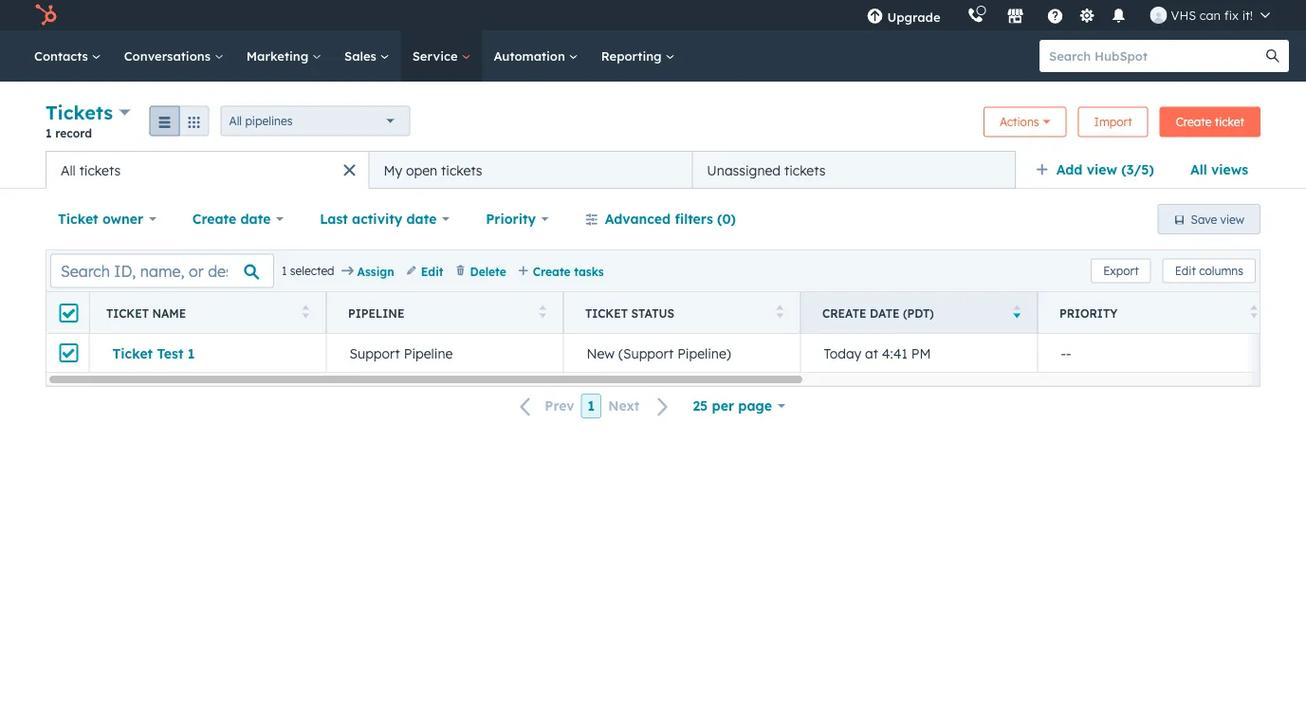 Task type: locate. For each thing, give the bounding box(es) containing it.
1 inside tickets banner
[[46, 126, 52, 140]]

3 press to sort. image from the left
[[777, 305, 784, 318]]

2 horizontal spatial date
[[870, 306, 900, 320]]

date down all tickets button at the top left
[[241, 211, 271, 227]]

all inside all views link
[[1191, 161, 1208, 178]]

date for create date
[[241, 211, 271, 227]]

0 horizontal spatial date
[[241, 211, 271, 227]]

1 edit from the left
[[1175, 264, 1196, 278]]

priority up --
[[1060, 306, 1118, 320]]

tickets right unassigned
[[785, 162, 826, 178]]

0 horizontal spatial view
[[1087, 161, 1118, 178]]

support pipeline
[[350, 345, 453, 361]]

1 tickets from the left
[[79, 162, 121, 178]]

3 press to sort. element from the left
[[777, 305, 784, 321]]

edit left columns
[[1175, 264, 1196, 278]]

automation link
[[482, 30, 590, 82]]

conversations link
[[113, 30, 235, 82]]

25 per page button
[[681, 387, 798, 425]]

1 left selected
[[282, 264, 287, 278]]

2 horizontal spatial all
[[1191, 161, 1208, 178]]

all
[[229, 114, 242, 128], [1191, 161, 1208, 178], [61, 162, 76, 178]]

create inside popup button
[[192, 211, 237, 227]]

name
[[152, 306, 186, 320]]

-
[[1061, 345, 1067, 361], [1067, 345, 1072, 361]]

all for all tickets
[[61, 162, 76, 178]]

create date button
[[180, 200, 296, 238]]

1 press to sort. element from the left
[[302, 305, 309, 321]]

add view (3/5)
[[1057, 161, 1155, 178]]

edit for edit
[[421, 264, 444, 278]]

save
[[1191, 212, 1218, 226]]

it!
[[1243, 7, 1254, 23]]

press to sort. element
[[302, 305, 309, 321], [539, 305, 547, 321], [777, 305, 784, 321], [1251, 305, 1258, 321]]

0 vertical spatial priority
[[486, 211, 536, 227]]

create tasks button
[[518, 263, 604, 280]]

descending sort. press to sort ascending. element
[[1014, 305, 1021, 321]]

group
[[150, 106, 209, 136]]

1 right the test
[[188, 345, 195, 361]]

all inside all tickets button
[[61, 162, 76, 178]]

date
[[241, 211, 271, 227], [407, 211, 437, 227], [870, 306, 900, 320]]

descending sort. press to sort ascending. image
[[1014, 305, 1021, 318]]

tickets right open
[[441, 162, 483, 178]]

actions
[[1000, 115, 1040, 129]]

date inside popup button
[[241, 211, 271, 227]]

ticket up "new"
[[585, 306, 628, 320]]

tickets for unassigned tickets
[[785, 162, 826, 178]]

ticket left owner
[[58, 211, 98, 227]]

priority down "my open tickets" button
[[486, 211, 536, 227]]

press to sort. image
[[302, 305, 309, 318], [539, 305, 547, 318], [777, 305, 784, 318], [1251, 305, 1258, 318]]

1 horizontal spatial date
[[407, 211, 437, 227]]

ticket for ticket name
[[106, 306, 149, 320]]

assign
[[357, 264, 395, 278]]

date inside 'popup button'
[[407, 211, 437, 227]]

0 horizontal spatial priority
[[486, 211, 536, 227]]

press to sort. element for pipeline
[[539, 305, 547, 321]]

next
[[608, 398, 640, 414]]

1 left record at the top of page
[[46, 126, 52, 140]]

marketplaces image
[[1007, 9, 1024, 26]]

1
[[46, 126, 52, 140], [282, 264, 287, 278], [188, 345, 195, 361], [588, 398, 595, 414]]

marketing link
[[235, 30, 333, 82]]

per
[[712, 398, 734, 414]]

ticket test 1 link
[[112, 345, 303, 361]]

import
[[1095, 115, 1133, 129]]

vhs can fix it!
[[1172, 7, 1254, 23]]

create ticket button
[[1160, 107, 1261, 137]]

0 horizontal spatial all
[[61, 162, 76, 178]]

next button
[[602, 394, 681, 419]]

1 inside button
[[588, 398, 595, 414]]

1 vertical spatial priority
[[1060, 306, 1118, 320]]

help image
[[1047, 9, 1064, 26]]

create left tasks
[[533, 264, 571, 278]]

2 press to sort. element from the left
[[539, 305, 547, 321]]

1 record
[[46, 126, 92, 140]]

contacts
[[34, 48, 92, 64]]

all pipelines
[[229, 114, 293, 128]]

sales link
[[333, 30, 401, 82]]

3 tickets from the left
[[785, 162, 826, 178]]

fix
[[1225, 7, 1239, 23]]

1 vertical spatial pipeline
[[404, 345, 453, 361]]

2 edit from the left
[[421, 264, 444, 278]]

support pipeline button
[[326, 334, 564, 372]]

1 horizontal spatial priority
[[1060, 306, 1118, 320]]

pagination navigation
[[509, 394, 681, 419]]

0 horizontal spatial tickets
[[79, 162, 121, 178]]

service link
[[401, 30, 482, 82]]

reporting link
[[590, 30, 687, 82]]

hubspot image
[[34, 4, 57, 27]]

menu
[[854, 0, 1284, 30]]

pipelines
[[245, 114, 293, 128]]

date right activity
[[407, 211, 437, 227]]

view right save
[[1221, 212, 1245, 226]]

create down all tickets button at the top left
[[192, 211, 237, 227]]

ticket left name
[[106, 306, 149, 320]]

at
[[865, 345, 879, 361]]

edit for edit columns
[[1175, 264, 1196, 278]]

test
[[157, 345, 184, 361]]

edit
[[1175, 264, 1196, 278], [421, 264, 444, 278]]

1 selected
[[282, 264, 335, 278]]

view inside add view (3/5) popup button
[[1087, 161, 1118, 178]]

4 press to sort. element from the left
[[1251, 305, 1258, 321]]

view for add
[[1087, 161, 1118, 178]]

1 horizontal spatial view
[[1221, 212, 1245, 226]]

add
[[1057, 161, 1083, 178]]

record
[[55, 126, 92, 140]]

view
[[1087, 161, 1118, 178], [1221, 212, 1245, 226]]

1 horizontal spatial all
[[229, 114, 242, 128]]

Search HubSpot search field
[[1040, 40, 1273, 72]]

vhs
[[1172, 7, 1197, 23]]

prev button
[[509, 394, 581, 419]]

view inside save view "button"
[[1221, 212, 1245, 226]]

view right the add
[[1087, 161, 1118, 178]]

last activity date button
[[308, 200, 462, 238]]

pipeline right support
[[404, 345, 453, 361]]

press to sort. element for priority
[[1251, 305, 1258, 321]]

view for save
[[1221, 212, 1245, 226]]

1 vertical spatial view
[[1221, 212, 1245, 226]]

pipeline up support
[[348, 306, 405, 320]]

advanced
[[605, 211, 671, 227]]

marketplaces button
[[996, 0, 1036, 30]]

search button
[[1257, 40, 1290, 72]]

4 press to sort. image from the left
[[1251, 305, 1258, 318]]

tickets for all tickets
[[79, 162, 121, 178]]

edit columns
[[1175, 264, 1244, 278]]

all pipelines button
[[221, 106, 410, 136]]

25 per page
[[693, 398, 772, 414]]

date left the (pdt)
[[870, 306, 900, 320]]

open
[[406, 162, 438, 178]]

menu containing vhs can fix it!
[[854, 0, 1284, 30]]

1 right prev
[[588, 398, 595, 414]]

ticket name
[[106, 306, 186, 320]]

notifications image
[[1111, 9, 1128, 26]]

create date
[[192, 211, 271, 227]]

edit left delete button
[[421, 264, 444, 278]]

2 horizontal spatial tickets
[[785, 162, 826, 178]]

ticket
[[1215, 115, 1245, 129]]

0 horizontal spatial edit
[[421, 264, 444, 278]]

status
[[631, 306, 675, 320]]

press to sort. image for pipeline
[[539, 305, 547, 318]]

create up today
[[823, 306, 867, 320]]

delete button
[[455, 263, 507, 280]]

2 press to sort. image from the left
[[539, 305, 547, 318]]

create inside tickets banner
[[1176, 115, 1212, 129]]

(3/5)
[[1122, 161, 1155, 178]]

all left pipelines
[[229, 114, 242, 128]]

prev
[[545, 398, 575, 414]]

create left ticket
[[1176, 115, 1212, 129]]

1 horizontal spatial edit
[[1175, 264, 1196, 278]]

today
[[824, 345, 862, 361]]

tickets down record at the top of page
[[79, 162, 121, 178]]

all left views
[[1191, 161, 1208, 178]]

ticket for ticket owner
[[58, 211, 98, 227]]

tickets
[[79, 162, 121, 178], [441, 162, 483, 178], [785, 162, 826, 178]]

0 vertical spatial view
[[1087, 161, 1118, 178]]

(support
[[619, 345, 674, 361]]

ticket left the test
[[112, 345, 153, 361]]

priority
[[486, 211, 536, 227], [1060, 306, 1118, 320]]

actions button
[[984, 107, 1067, 137]]

1 horizontal spatial tickets
[[441, 162, 483, 178]]

all down 1 record
[[61, 162, 76, 178]]

ticket inside popup button
[[58, 211, 98, 227]]

menu item
[[954, 0, 958, 30]]

all inside all pipelines popup button
[[229, 114, 242, 128]]



Task type: vqa. For each thing, say whether or not it's contained in the screenshot.
You're available image
no



Task type: describe. For each thing, give the bounding box(es) containing it.
delete
[[470, 264, 507, 278]]

priority inside popup button
[[486, 211, 536, 227]]

--
[[1061, 345, 1072, 361]]

notifications button
[[1103, 0, 1135, 30]]

advanced filters (0)
[[605, 211, 736, 227]]

settings link
[[1076, 5, 1099, 25]]

last
[[320, 211, 348, 227]]

press to sort. element for ticket status
[[777, 305, 784, 321]]

edit button
[[406, 263, 444, 280]]

all for all views
[[1191, 161, 1208, 178]]

vhs can fix it! button
[[1139, 0, 1282, 30]]

tasks
[[574, 264, 604, 278]]

sales
[[344, 48, 380, 64]]

create date (pdt)
[[823, 306, 934, 320]]

today at 4:41 pm button
[[801, 334, 1038, 372]]

ticket for ticket status
[[585, 306, 628, 320]]

25
[[693, 398, 708, 414]]

4:41
[[882, 345, 908, 361]]

upgrade image
[[867, 9, 884, 26]]

ticket owner
[[58, 211, 143, 227]]

activity
[[352, 211, 403, 227]]

reporting
[[601, 48, 666, 64]]

create for create ticket
[[1176, 115, 1212, 129]]

new
[[587, 345, 615, 361]]

date for create date (pdt)
[[870, 306, 900, 320]]

2 - from the left
[[1067, 345, 1072, 361]]

press to sort. image for ticket status
[[777, 305, 784, 318]]

1 for 1 selected
[[282, 264, 287, 278]]

owner
[[102, 211, 143, 227]]

edit columns button
[[1163, 259, 1256, 283]]

pipeline)
[[678, 345, 731, 361]]

all views link
[[1179, 151, 1261, 189]]

my open tickets button
[[369, 151, 693, 189]]

automation
[[494, 48, 569, 64]]

tickets button
[[46, 99, 131, 126]]

press to sort. image for priority
[[1251, 305, 1258, 318]]

assign button
[[342, 263, 395, 280]]

filters
[[675, 211, 713, 227]]

new (support pipeline)
[[587, 345, 731, 361]]

tickets banner
[[46, 99, 1261, 151]]

ticket for ticket test 1
[[112, 345, 153, 361]]

views
[[1212, 161, 1249, 178]]

1 press to sort. image from the left
[[302, 305, 309, 318]]

all for all pipelines
[[229, 114, 242, 128]]

create for create date (pdt)
[[823, 306, 867, 320]]

support
[[350, 345, 400, 361]]

create tasks
[[533, 264, 604, 278]]

1 for 1
[[588, 398, 595, 414]]

Search ID, name, or description search field
[[50, 254, 274, 288]]

terry turtle image
[[1151, 7, 1168, 24]]

ticket owner button
[[46, 200, 169, 238]]

2 tickets from the left
[[441, 162, 483, 178]]

marketing
[[247, 48, 312, 64]]

unassigned
[[707, 162, 781, 178]]

create for create date
[[192, 211, 237, 227]]

hubspot link
[[23, 4, 71, 27]]

create ticket
[[1176, 115, 1245, 129]]

settings image
[[1079, 8, 1096, 25]]

unassigned tickets button
[[693, 151, 1016, 189]]

export button
[[1091, 259, 1152, 283]]

service
[[412, 48, 462, 64]]

pipeline inside button
[[404, 345, 453, 361]]

columns
[[1200, 264, 1244, 278]]

last activity date
[[320, 211, 437, 227]]

pm
[[912, 345, 931, 361]]

(0)
[[717, 211, 736, 227]]

1 for 1 record
[[46, 126, 52, 140]]

calling icon image
[[967, 7, 985, 24]]

unassigned tickets
[[707, 162, 826, 178]]

search image
[[1267, 49, 1280, 63]]

create for create tasks
[[533, 264, 571, 278]]

-- button
[[1038, 334, 1275, 372]]

conversations
[[124, 48, 214, 64]]

add view (3/5) button
[[1024, 151, 1179, 189]]

save view
[[1191, 212, 1245, 226]]

advanced filters (0) button
[[573, 200, 749, 238]]

new (support pipeline) button
[[564, 334, 801, 372]]

0 vertical spatial pipeline
[[348, 306, 405, 320]]

contacts link
[[23, 30, 113, 82]]

can
[[1200, 7, 1221, 23]]

group inside tickets banner
[[150, 106, 209, 136]]

all views
[[1191, 161, 1249, 178]]

save view button
[[1158, 204, 1261, 234]]

selected
[[290, 264, 335, 278]]

export
[[1104, 264, 1139, 278]]

1 - from the left
[[1061, 345, 1067, 361]]

import button
[[1079, 107, 1149, 137]]

(pdt)
[[903, 306, 934, 320]]

page
[[739, 398, 772, 414]]

help button
[[1040, 0, 1072, 30]]

today at 4:41 pm
[[824, 345, 931, 361]]

upgrade
[[888, 9, 941, 25]]

1 button
[[581, 394, 602, 418]]

ticket status
[[585, 306, 675, 320]]

tickets
[[46, 101, 113, 124]]

priority button
[[474, 200, 562, 238]]



